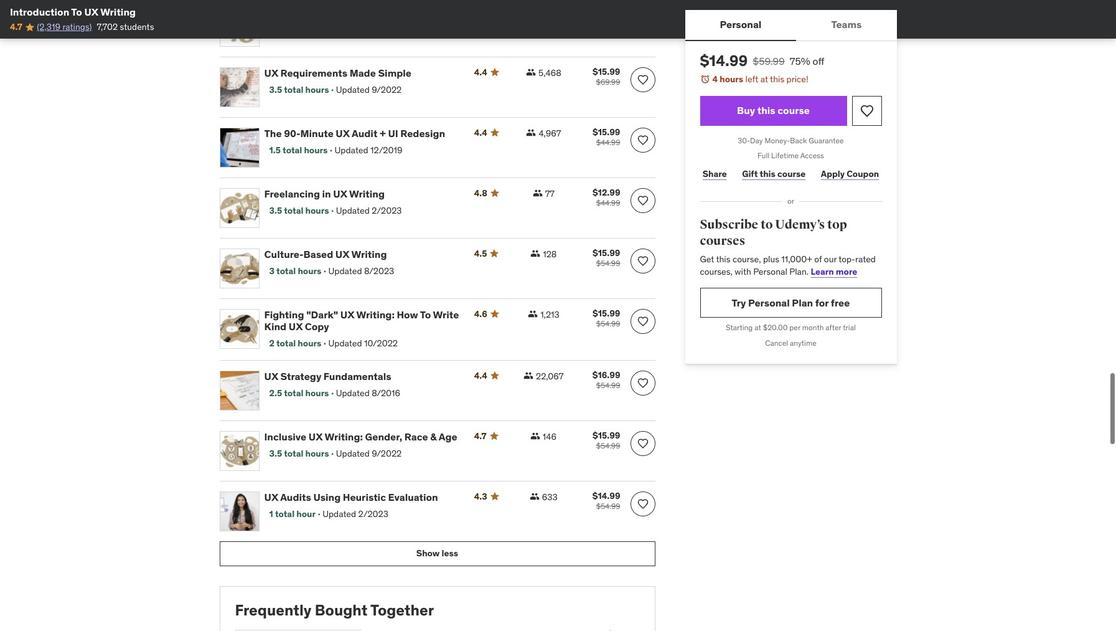 Task type: vqa. For each thing, say whether or not it's contained in the screenshot.


Task type: locate. For each thing, give the bounding box(es) containing it.
$54.99 right 128
[[597, 258, 621, 268]]

0 vertical spatial 9/2022
[[372, 84, 402, 95]]

at right the left
[[761, 74, 769, 85]]

0 vertical spatial updated 9/2022
[[336, 84, 402, 95]]

learn more link
[[811, 266, 858, 277]]

updated
[[336, 84, 370, 95], [335, 144, 369, 156], [336, 205, 370, 216], [329, 265, 362, 277], [329, 338, 362, 349], [336, 387, 370, 399], [336, 448, 370, 459], [323, 508, 356, 520]]

updated 8/2016
[[336, 387, 401, 399]]

0 vertical spatial 2/2023
[[372, 205, 402, 216]]

3 wishlist image from the top
[[637, 194, 649, 207]]

writing:
[[357, 308, 395, 321], [325, 430, 363, 443]]

total down inclusive
[[284, 448, 304, 459]]

5 $54.99 from the top
[[597, 501, 621, 511]]

starting
[[726, 323, 753, 332]]

plan
[[793, 296, 814, 309]]

learn more
[[811, 266, 858, 277]]

total for "dark"
[[277, 338, 296, 349]]

128
[[543, 248, 557, 260]]

personal up $14.99 $59.99 75% off
[[720, 18, 762, 31]]

2 vertical spatial writing
[[352, 248, 387, 260]]

$15.99 down $16.99 $54.99
[[593, 430, 621, 441]]

writing up 7,702 students
[[100, 6, 136, 18]]

coupon
[[847, 168, 880, 179]]

at
[[761, 74, 769, 85], [755, 323, 762, 332]]

2 $44.99 from the top
[[597, 198, 621, 207]]

633
[[542, 491, 558, 503]]

0 vertical spatial $44.99
[[597, 138, 621, 147]]

4.7 down introduction
[[10, 21, 22, 33]]

$54.99 up $16.99
[[597, 319, 621, 328]]

xsmall image left 128
[[531, 248, 541, 258]]

course inside button
[[778, 104, 810, 116]]

2 $15.99 from the top
[[593, 126, 621, 138]]

9/2022 down simple
[[372, 84, 402, 95]]

total for requirements
[[284, 84, 304, 95]]

$12.99
[[593, 187, 621, 198]]

2 wishlist image from the top
[[637, 134, 649, 146]]

fighting "dark" ux writing: how to write kind ux copy
[[264, 308, 459, 333]]

1 vertical spatial 3.5
[[269, 205, 282, 216]]

1 vertical spatial wishlist image
[[637, 377, 649, 389]]

3 3.5 from the top
[[269, 448, 282, 459]]

$44.99 up $12.99
[[597, 138, 621, 147]]

0 vertical spatial to
[[71, 6, 82, 18]]

9/2022 for simple
[[372, 84, 402, 95]]

$15.99 down $69.99
[[593, 126, 621, 138]]

$16.99
[[593, 369, 621, 380]]

2 course from the top
[[778, 168, 806, 179]]

updated down the 90-minute ux audit + ui redesign
[[335, 144, 369, 156]]

$20.00
[[764, 323, 788, 332]]

this for buy
[[758, 104, 776, 116]]

3.5 for inclusive
[[269, 448, 282, 459]]

alarm image
[[701, 74, 710, 84]]

$44.99 inside $12.99 $44.99
[[597, 198, 621, 207]]

total for strategy
[[284, 387, 304, 399]]

0 vertical spatial updated 2/2023
[[336, 205, 402, 216]]

0 vertical spatial 3.5
[[269, 84, 282, 95]]

gift
[[743, 168, 758, 179]]

2/2023 down freelancing in ux writing link
[[372, 205, 402, 216]]

$15.99 $54.99 right the 1,213
[[593, 308, 621, 328]]

ux requirements made simple
[[264, 67, 412, 79]]

1 vertical spatial $14.99
[[593, 490, 621, 501]]

4.7 right age
[[474, 430, 487, 442]]

wishlist image
[[860, 103, 875, 118], [637, 377, 649, 389], [637, 437, 649, 450]]

0 vertical spatial 4.4
[[474, 67, 488, 78]]

personal up $20.00
[[749, 296, 790, 309]]

1 vertical spatial writing
[[349, 187, 385, 200]]

1 vertical spatial 2/2023
[[359, 508, 389, 520]]

xsmall image
[[533, 188, 543, 198], [531, 248, 541, 258], [531, 431, 541, 441], [530, 491, 540, 501]]

hours down copy
[[298, 338, 322, 349]]

1 vertical spatial updated 2/2023
[[323, 508, 389, 520]]

xsmall image left 5,468
[[526, 67, 536, 77]]

wishlist image for fighting "dark" ux writing: how to write kind ux copy
[[637, 315, 649, 328]]

4.4 for ux requirements made simple
[[474, 67, 488, 78]]

total right the 3
[[277, 265, 296, 277]]

to up ratings)
[[71, 6, 82, 18]]

total down freelancing
[[284, 205, 304, 216]]

rated
[[856, 254, 876, 265]]

at left $20.00
[[755, 323, 762, 332]]

$15.99 right 5,468
[[593, 66, 621, 77]]

our
[[825, 254, 837, 265]]

2/2023 down heuristic at left
[[359, 508, 389, 520]]

updated 2/2023 down ux audits using heuristic evaluation
[[323, 508, 389, 520]]

per
[[790, 323, 801, 332]]

5,468
[[539, 67, 562, 78]]

this right gift
[[760, 168, 776, 179]]

3 3.5 total hours from the top
[[269, 448, 329, 459]]

minute
[[301, 127, 334, 139]]

3 $15.99 $54.99 from the top
[[593, 430, 621, 450]]

to right how
[[420, 308, 431, 321]]

writing right in
[[349, 187, 385, 200]]

writing: left gender,
[[325, 430, 363, 443]]

xsmall image for fighting "dark" ux writing: how to write kind ux copy
[[528, 309, 538, 319]]

updated down ux audits using heuristic evaluation
[[323, 508, 356, 520]]

77
[[546, 188, 555, 199]]

at inside starting at $20.00 per month after trial cancel anytime
[[755, 323, 762, 332]]

wishlist image for freelancing in ux writing
[[637, 194, 649, 207]]

hours for ux requirements made simple
[[306, 84, 329, 95]]

less
[[442, 548, 459, 559]]

writing up updated 8/2023
[[352, 248, 387, 260]]

wishlist image
[[637, 73, 649, 86], [637, 134, 649, 146], [637, 194, 649, 207], [637, 255, 649, 267], [637, 315, 649, 328], [637, 498, 649, 510]]

updated 9/2022 down made
[[336, 84, 402, 95]]

xsmall image for culture-based ux writing
[[531, 248, 541, 258]]

$15.99 $54.99 right 146
[[593, 430, 621, 450]]

2/2023
[[372, 205, 402, 216], [359, 508, 389, 520]]

hours down ux strategy fundamentals
[[306, 387, 329, 399]]

try
[[732, 296, 747, 309]]

students
[[120, 21, 154, 33]]

0 horizontal spatial $14.99
[[593, 490, 621, 501]]

4 $15.99 from the top
[[593, 308, 621, 319]]

xsmall image left 4,967
[[527, 128, 537, 138]]

course down "lifetime"
[[778, 168, 806, 179]]

0 vertical spatial 4.7
[[10, 21, 22, 33]]

1 $15.99 from the top
[[593, 66, 621, 77]]

2.5 total hours
[[269, 387, 329, 399]]

hours for culture-based ux writing
[[298, 265, 322, 277]]

hour
[[297, 508, 316, 520]]

hours down requirements
[[306, 84, 329, 95]]

4.3
[[474, 491, 488, 502]]

0 vertical spatial $14.99
[[701, 51, 748, 70]]

1 vertical spatial to
[[420, 308, 431, 321]]

5 $15.99 from the top
[[593, 430, 621, 441]]

"dark"
[[307, 308, 338, 321]]

ui
[[388, 127, 399, 139]]

for
[[816, 296, 829, 309]]

1,213
[[541, 309, 560, 320]]

1 9/2022 from the top
[[372, 84, 402, 95]]

2 3.5 from the top
[[269, 205, 282, 216]]

3 4.4 from the top
[[474, 370, 488, 381]]

updated for in
[[336, 205, 370, 216]]

back
[[791, 136, 808, 145]]

wishlist image for culture-based ux writing
[[637, 255, 649, 267]]

ux audits using heuristic evaluation link
[[264, 491, 460, 503]]

xsmall image
[[526, 67, 536, 77], [527, 128, 537, 138], [528, 309, 538, 319], [524, 370, 534, 380]]

fighting
[[264, 308, 304, 321]]

this inside button
[[758, 104, 776, 116]]

$59.99
[[753, 55, 785, 67]]

1 $44.99 from the top
[[597, 138, 621, 147]]

hours right 4
[[720, 74, 744, 85]]

1 3.5 total hours from the top
[[269, 84, 329, 95]]

9/2022 for gender,
[[372, 448, 402, 459]]

ux left audit
[[336, 127, 350, 139]]

1 course from the top
[[778, 104, 810, 116]]

updated down culture-based ux writing link at the left top
[[329, 265, 362, 277]]

2 vertical spatial wishlist image
[[637, 437, 649, 450]]

3 total hours
[[269, 265, 322, 277]]

1 updated 9/2022 from the top
[[336, 84, 402, 95]]

3 $54.99 from the top
[[597, 380, 621, 390]]

$44.99 for the 90-minute ux audit + ui redesign
[[597, 138, 621, 147]]

$15.99 $54.99 for age
[[593, 430, 621, 450]]

writing: inside fighting "dark" ux writing: how to write kind ux copy
[[357, 308, 395, 321]]

xsmall image left 633
[[530, 491, 540, 501]]

culture-based ux writing
[[264, 248, 387, 260]]

$15.99 for ui
[[593, 126, 621, 138]]

teams button
[[797, 10, 897, 40]]

$54.99 right 22,067
[[597, 380, 621, 390]]

$44.99 for freelancing in ux writing
[[597, 198, 621, 207]]

2 $15.99 $54.99 from the top
[[593, 308, 621, 328]]

writing for freelancing in ux writing
[[349, 187, 385, 200]]

based
[[304, 248, 333, 260]]

$54.99 up $14.99 $54.99 at bottom
[[597, 441, 621, 450]]

1 vertical spatial 4.7
[[474, 430, 487, 442]]

4 wishlist image from the top
[[637, 255, 649, 267]]

30-
[[738, 136, 751, 145]]

writing: up 10/2022
[[357, 308, 395, 321]]

$54.99 right 633
[[597, 501, 621, 511]]

$15.99 $69.99
[[593, 66, 621, 86]]

3.5 down requirements
[[269, 84, 282, 95]]

hours down inclusive
[[306, 448, 329, 459]]

$14.99 for $14.99 $59.99 75% off
[[701, 51, 748, 70]]

0 vertical spatial writing
[[100, 6, 136, 18]]

2 vertical spatial 3.5 total hours
[[269, 448, 329, 459]]

$14.99 up 4
[[701, 51, 748, 70]]

3.5 total hours down requirements
[[269, 84, 329, 95]]

$14.99 right 633
[[593, 490, 621, 501]]

1 vertical spatial 4.4
[[474, 127, 488, 138]]

3.5 total hours down freelancing
[[269, 205, 329, 216]]

xsmall image left the 1,213
[[528, 309, 538, 319]]

updated down fundamentals
[[336, 387, 370, 399]]

ux up 2 total hours on the left bottom
[[289, 320, 303, 333]]

ux right in
[[333, 187, 347, 200]]

1 3.5 from the top
[[269, 84, 282, 95]]

personal inside personal button
[[720, 18, 762, 31]]

course up back
[[778, 104, 810, 116]]

total right 2.5
[[284, 387, 304, 399]]

hours down the 'based'
[[298, 265, 322, 277]]

0 vertical spatial $15.99 $54.99
[[593, 247, 621, 268]]

3.5 total hours down inclusive
[[269, 448, 329, 459]]

personal down plus
[[754, 266, 788, 277]]

+
[[380, 127, 386, 139]]

learn
[[811, 266, 835, 277]]

to inside fighting "dark" ux writing: how to write kind ux copy
[[420, 308, 431, 321]]

2 vertical spatial 4.4
[[474, 370, 488, 381]]

this inside get this course, plus 11,000+ of our top-rated courses, with personal plan.
[[717, 254, 731, 265]]

frequently bought together
[[235, 600, 434, 620]]

7,702
[[97, 21, 118, 33]]

1 vertical spatial 3.5 total hours
[[269, 205, 329, 216]]

ux up 1
[[264, 491, 278, 503]]

2 vertical spatial personal
[[749, 296, 790, 309]]

$15.99 right the 1,213
[[593, 308, 621, 319]]

3.5 total hours for ux
[[269, 84, 329, 95]]

1 vertical spatial $44.99
[[597, 198, 621, 207]]

1 vertical spatial updated 9/2022
[[336, 448, 402, 459]]

xsmall image for ux requirements made simple
[[526, 67, 536, 77]]

personal inside try personal plan for free link
[[749, 296, 790, 309]]

1 vertical spatial $15.99 $54.99
[[593, 308, 621, 328]]

wishlist image for the 90-minute ux audit + ui redesign
[[637, 134, 649, 146]]

0 vertical spatial 3.5 total hours
[[269, 84, 329, 95]]

anytime
[[791, 338, 817, 348]]

total right 1
[[275, 508, 295, 520]]

fundamentals
[[324, 370, 392, 382]]

2 vertical spatial 3.5
[[269, 448, 282, 459]]

together
[[371, 600, 434, 620]]

tab list
[[686, 10, 897, 41]]

0 vertical spatial personal
[[720, 18, 762, 31]]

2 $54.99 from the top
[[597, 319, 621, 328]]

1 vertical spatial 9/2022
[[372, 448, 402, 459]]

ux right "dark"
[[341, 308, 355, 321]]

courses
[[701, 233, 746, 248]]

4,967
[[539, 128, 562, 139]]

xsmall image left 22,067
[[524, 370, 534, 380]]

xsmall image for freelancing in ux writing
[[533, 188, 543, 198]]

total down 90-
[[283, 144, 302, 156]]

4 $54.99 from the top
[[597, 441, 621, 450]]

1 wishlist image from the top
[[637, 73, 649, 86]]

$14.99 for $14.99 $54.99
[[593, 490, 621, 501]]

3.5 total hours for inclusive
[[269, 448, 329, 459]]

xsmall image for inclusive ux writing: gender, race & age
[[531, 431, 541, 441]]

total down requirements
[[284, 84, 304, 95]]

8/2016
[[372, 387, 401, 399]]

3.5 down freelancing
[[269, 205, 282, 216]]

$15.99 $54.99 right 128
[[593, 247, 621, 268]]

xsmall image left 77 in the top left of the page
[[533, 188, 543, 198]]

get
[[701, 254, 715, 265]]

$15.99 down $12.99 $44.99
[[593, 247, 621, 258]]

$54.99 inside $14.99 $54.99
[[597, 501, 621, 511]]

using
[[314, 491, 341, 503]]

updated down ux requirements made simple link
[[336, 84, 370, 95]]

updated 9/2022 down inclusive ux writing: gender, race & age link
[[336, 448, 402, 459]]

$16.99 $54.99
[[593, 369, 621, 390]]

1 vertical spatial personal
[[754, 266, 788, 277]]

total for audits
[[275, 508, 295, 520]]

6 wishlist image from the top
[[637, 498, 649, 510]]

hours down minute
[[304, 144, 328, 156]]

2 vertical spatial $15.99 $54.99
[[593, 430, 621, 450]]

writing
[[100, 6, 136, 18], [349, 187, 385, 200], [352, 248, 387, 260]]

(2,319 ratings)
[[37, 21, 92, 33]]

updated down fighting "dark" ux writing: how to write kind ux copy
[[329, 338, 362, 349]]

5 wishlist image from the top
[[637, 315, 649, 328]]

top-
[[839, 254, 856, 265]]

$44.99 inside $15.99 $44.99
[[597, 138, 621, 147]]

1 horizontal spatial to
[[420, 308, 431, 321]]

1 horizontal spatial $14.99
[[701, 51, 748, 70]]

this right buy
[[758, 104, 776, 116]]

buy
[[738, 104, 756, 116]]

0 vertical spatial writing:
[[357, 308, 395, 321]]

1 vertical spatial course
[[778, 168, 806, 179]]

1 vertical spatial at
[[755, 323, 762, 332]]

2 9/2022 from the top
[[372, 448, 402, 459]]

xsmall image left 146
[[531, 431, 541, 441]]

this up courses, on the right top of page
[[717, 254, 731, 265]]

updated 2/2023
[[336, 205, 402, 216], [323, 508, 389, 520]]

left
[[746, 74, 759, 85]]

day
[[751, 136, 763, 145]]

updated down the inclusive ux writing: gender, race & age
[[336, 448, 370, 459]]

2 updated 9/2022 from the top
[[336, 448, 402, 459]]

to
[[71, 6, 82, 18], [420, 308, 431, 321]]

$14.99 $54.99
[[593, 490, 621, 511]]

inclusive ux writing: gender, race & age
[[264, 430, 458, 443]]

22,067
[[536, 370, 564, 382]]

0 vertical spatial course
[[778, 104, 810, 116]]

$15.99 $54.99
[[593, 247, 621, 268], [593, 308, 621, 328], [593, 430, 621, 450]]

total right "2" on the left
[[277, 338, 296, 349]]

requirements
[[281, 67, 348, 79]]

personal button
[[686, 10, 797, 40]]

updated 2/2023 down freelancing in ux writing link
[[336, 205, 402, 216]]

ux right inclusive
[[309, 430, 323, 443]]

2 4.4 from the top
[[474, 127, 488, 138]]

3.5 down inclusive
[[269, 448, 282, 459]]

2 3.5 total hours from the top
[[269, 205, 329, 216]]

11,000+
[[782, 254, 813, 265]]

1 4.4 from the top
[[474, 67, 488, 78]]

hours down freelancing in ux writing
[[306, 205, 329, 216]]

$44.99 right 77 in the top left of the page
[[597, 198, 621, 207]]

updated down freelancing in ux writing link
[[336, 205, 370, 216]]

9/2022 down gender,
[[372, 448, 402, 459]]



Task type: describe. For each thing, give the bounding box(es) containing it.
personal inside get this course, plus 11,000+ of our top-rated courses, with personal plan.
[[754, 266, 788, 277]]

updated for strategy
[[336, 387, 370, 399]]

30-day money-back guarantee full lifetime access
[[738, 136, 845, 160]]

in
[[322, 187, 331, 200]]

introduction to ux writing
[[10, 6, 136, 18]]

race
[[405, 430, 428, 443]]

4
[[713, 74, 718, 85]]

2.5
[[269, 387, 282, 399]]

1 total hour
[[269, 508, 316, 520]]

the
[[264, 127, 282, 139]]

courses,
[[701, 266, 733, 277]]

this for get
[[717, 254, 731, 265]]

audit
[[352, 127, 378, 139]]

8/2023
[[364, 265, 395, 277]]

$54.99 inside $16.99 $54.99
[[597, 380, 621, 390]]

updated 10/2022
[[329, 338, 398, 349]]

2/2023 for writing
[[372, 205, 402, 216]]

lifetime
[[772, 151, 799, 160]]

$15.99 $54.99 for write
[[593, 308, 621, 328]]

$69.99
[[596, 77, 621, 86]]

updated 2/2023 for heuristic
[[323, 508, 389, 520]]

0 vertical spatial wishlist image
[[860, 103, 875, 118]]

gift this course
[[743, 168, 806, 179]]

wishlist image for inclusive ux writing: gender, race & age
[[637, 437, 649, 450]]

simple
[[378, 67, 412, 79]]

share button
[[701, 161, 730, 186]]

xsmall image for the 90-minute ux audit + ui redesign
[[527, 128, 537, 138]]

updated for ux
[[336, 448, 370, 459]]

xsmall image for ux audits using heuristic evaluation
[[530, 491, 540, 501]]

share
[[703, 168, 727, 179]]

75%
[[790, 55, 811, 67]]

evaluation
[[388, 491, 438, 503]]

teams
[[832, 18, 862, 31]]

updated 2/2023 for writing
[[336, 205, 402, 216]]

updated 9/2022 for made
[[336, 84, 402, 95]]

hours for fighting "dark" ux writing: how to write kind ux copy
[[298, 338, 322, 349]]

frequently
[[235, 600, 312, 620]]

12/2019
[[371, 144, 403, 156]]

trial
[[844, 323, 857, 332]]

bought
[[315, 600, 368, 620]]

3.5 for ux
[[269, 84, 282, 95]]

hours for inclusive ux writing: gender, race & age
[[306, 448, 329, 459]]

total for ux
[[284, 448, 304, 459]]

ux strategy fundamentals link
[[264, 370, 460, 382]]

total for in
[[284, 205, 304, 216]]

apply
[[822, 168, 845, 179]]

$15.99 $44.99
[[593, 126, 621, 147]]

to
[[761, 217, 774, 232]]

more
[[837, 266, 858, 277]]

show less
[[417, 548, 459, 559]]

buy this course
[[738, 104, 810, 116]]

hours for ux strategy fundamentals
[[306, 387, 329, 399]]

writing for introduction to ux writing
[[100, 6, 136, 18]]

try personal plan for free
[[732, 296, 851, 309]]

ux left requirements
[[264, 67, 278, 79]]

3 $15.99 from the top
[[593, 247, 621, 258]]

wishlist image for ux requirements made simple
[[637, 73, 649, 86]]

ux right the 'based'
[[336, 248, 350, 260]]

ratings)
[[63, 21, 92, 33]]

$54.99 for race
[[597, 441, 621, 450]]

3
[[269, 265, 275, 277]]

$54.99 for how
[[597, 319, 621, 328]]

gender,
[[365, 430, 403, 443]]

2 total hours
[[269, 338, 322, 349]]

hours for freelancing in ux writing
[[306, 205, 329, 216]]

buy this course button
[[701, 96, 848, 126]]

guarantee
[[809, 136, 845, 145]]

fighting "dark" ux writing: how to write kind ux copy link
[[264, 308, 460, 333]]

ux strategy fundamentals
[[264, 370, 392, 382]]

2/2023 for heuristic
[[359, 508, 389, 520]]

wishlist image for ux audits using heuristic evaluation
[[637, 498, 649, 510]]

course for gift this course
[[778, 168, 806, 179]]

wishlist image for ux strategy fundamentals
[[637, 377, 649, 389]]

1 $54.99 from the top
[[597, 258, 621, 268]]

subscribe
[[701, 217, 759, 232]]

ux up 2.5
[[264, 370, 278, 382]]

1.5
[[269, 144, 281, 156]]

of
[[815, 254, 823, 265]]

2
[[269, 338, 275, 349]]

10/2022
[[364, 338, 398, 349]]

total for based
[[277, 265, 296, 277]]

1 vertical spatial writing:
[[325, 430, 363, 443]]

1.5 total hours
[[269, 144, 328, 156]]

month
[[803, 323, 824, 332]]

starting at $20.00 per month after trial cancel anytime
[[726, 323, 857, 348]]

copy
[[305, 320, 329, 333]]

0 vertical spatial at
[[761, 74, 769, 85]]

updated 9/2022 for writing:
[[336, 448, 402, 459]]

4.4 for ux strategy fundamentals
[[474, 370, 488, 381]]

total for 90-
[[283, 144, 302, 156]]

ux requirements made simple link
[[264, 67, 460, 79]]

$12.99 $44.99
[[593, 187, 621, 207]]

1 $15.99 $54.99 from the top
[[593, 247, 621, 268]]

$15.99 for write
[[593, 308, 621, 319]]

inclusive ux writing: gender, race & age link
[[264, 430, 460, 443]]

this for gift
[[760, 168, 776, 179]]

0 horizontal spatial to
[[71, 6, 82, 18]]

updated for "dark"
[[329, 338, 362, 349]]

this down $59.99
[[771, 74, 785, 85]]

apply coupon button
[[819, 161, 882, 186]]

hours for the 90-minute ux audit + ui redesign
[[304, 144, 328, 156]]

3.5 for freelancing
[[269, 205, 282, 216]]

7,702 students
[[97, 21, 154, 33]]

plus
[[764, 254, 780, 265]]

$54.99 for evaluation
[[597, 501, 621, 511]]

$15.99 for age
[[593, 430, 621, 441]]

money-
[[765, 136, 791, 145]]

1 horizontal spatial 4.7
[[474, 430, 487, 442]]

course for buy this course
[[778, 104, 810, 116]]

updated for based
[[329, 265, 362, 277]]

age
[[439, 430, 458, 443]]

or
[[788, 196, 795, 206]]

strategy
[[281, 370, 322, 382]]

3.5 total hours for freelancing
[[269, 205, 329, 216]]

get this course, plus 11,000+ of our top-rated courses, with personal plan.
[[701, 254, 876, 277]]

xsmall image for ux strategy fundamentals
[[524, 370, 534, 380]]

ux up ratings)
[[84, 6, 98, 18]]

ux audits using heuristic evaluation
[[264, 491, 438, 503]]

writing for culture-based ux writing
[[352, 248, 387, 260]]

updated 8/2023
[[329, 265, 395, 277]]

off
[[813, 55, 825, 67]]

4.4 for the 90-minute ux audit + ui redesign
[[474, 127, 488, 138]]

tab list containing personal
[[686, 10, 897, 41]]

updated for 90-
[[335, 144, 369, 156]]

0 horizontal spatial 4.7
[[10, 21, 22, 33]]

updated for requirements
[[336, 84, 370, 95]]

with
[[735, 266, 752, 277]]

freelancing in ux writing
[[264, 187, 385, 200]]

top
[[828, 217, 848, 232]]

updated for audits
[[323, 508, 356, 520]]

apply coupon
[[822, 168, 880, 179]]



